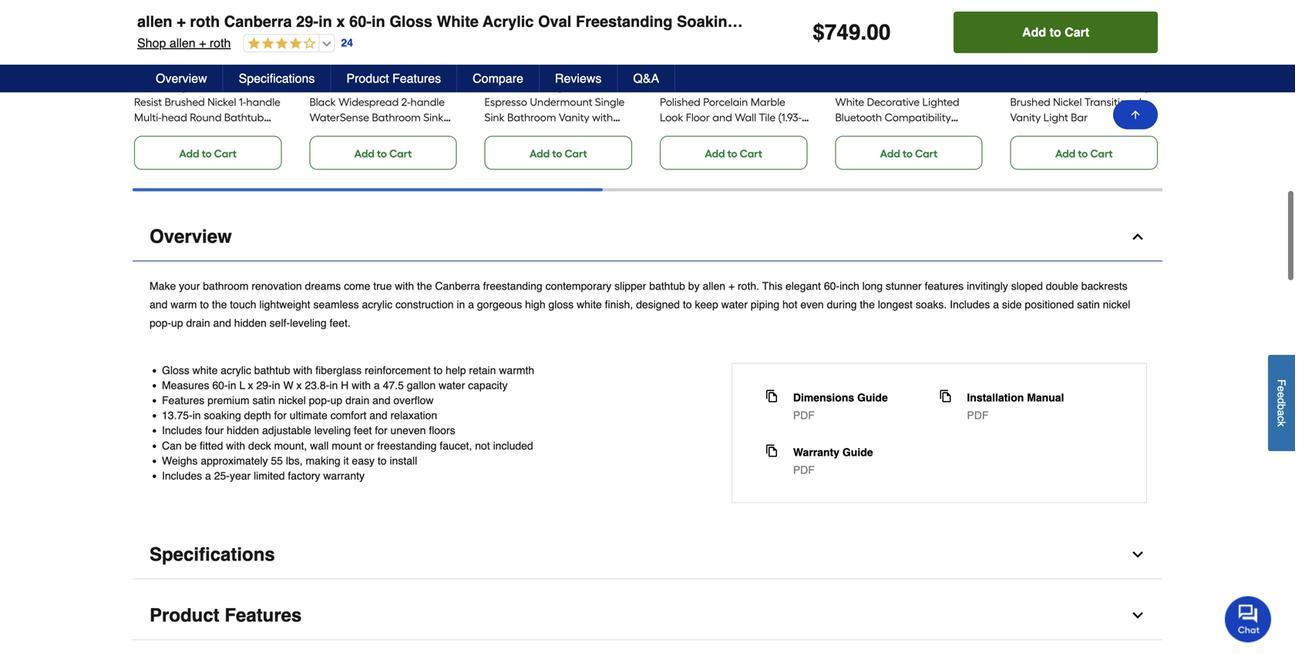 Task type: vqa. For each thing, say whether or not it's contained in the screenshot.
"Round"
yes



Task type: locate. For each thing, give the bounding box(es) containing it.
2 faucet from the left
[[309, 126, 343, 139]]

side
[[1002, 299, 1022, 311]]

roth for shiloh 24-in 3-light brushed nickel transitional vanity light bar
[[1045, 80, 1065, 93]]

1 vertical spatial product features button
[[133, 592, 1162, 641]]

23.8-
[[305, 380, 329, 392]]

2 handle from the left
[[410, 95, 445, 109]]

chat invite button image
[[1225, 596, 1272, 643]]

1 vertical spatial up
[[330, 395, 342, 407]]

allen up the keep
[[703, 280, 725, 292]]

add to cart link down widespread
[[309, 136, 457, 170]]

to inside 89 list item
[[1078, 147, 1088, 160]]

0 vertical spatial leveling
[[290, 317, 327, 329]]

1 vertical spatial white
[[192, 364, 218, 377]]

1 .00 from the left
[[167, 9, 180, 21]]

1 horizontal spatial water
[[721, 299, 748, 311]]

guide right warranty
[[842, 447, 873, 459]]

0 horizontal spatial gloss
[[162, 364, 189, 377]]

document image for warranty
[[765, 445, 778, 457]]

0 vertical spatial document image
[[765, 390, 778, 403]]

0 vertical spatial light
[[1135, 80, 1160, 93]]

0 horizontal spatial 24-
[[772, 80, 787, 93]]

bathtub
[[741, 13, 799, 30], [224, 111, 264, 124]]

1 horizontal spatial acrylic
[[362, 299, 392, 311]]

199
[[140, 7, 167, 30]]

cart down the transitional
[[1090, 147, 1113, 160]]

2 vanity from the left
[[1010, 111, 1041, 124]]

cart inside 119 list item
[[389, 147, 412, 160]]

5 add to cart link from the left
[[835, 136, 983, 170]]

acrylic
[[483, 13, 534, 30]]

soaks.
[[916, 299, 947, 311]]

pdf inside the warranty guide pdf
[[793, 464, 815, 477]]

pop- down '23.8-'
[[309, 395, 330, 407]]

faucet,
[[440, 440, 472, 452]]

1 horizontal spatial faucet
[[309, 126, 343, 139]]

0 vertical spatial acrylic
[[362, 299, 392, 311]]

0 horizontal spatial drain
[[369, 126, 395, 139]]

cart inside 89 list item
[[1090, 147, 1113, 160]]

vanity for with
[[559, 111, 590, 124]]

1 document image from the top
[[765, 390, 778, 403]]

add to cart down the piece)
[[705, 147, 762, 160]]

cart for shiloh 24-in 3-light brushed nickel transitional vanity light bar
[[1090, 147, 1113, 160]]

drain)
[[970, 13, 1014, 30]]

f
[[1275, 380, 1288, 387]]

white for with
[[485, 126, 514, 139]]

add to cart link down 'compatibility'
[[835, 136, 983, 170]]

1 nickel from the left
[[207, 95, 236, 109]]

shiloh
[[1068, 80, 1097, 93]]

light left bar
[[1044, 111, 1068, 124]]

2 sink from the left
[[485, 111, 505, 124]]

product for the bottom 'product features' button
[[150, 605, 219, 627]]

cart inside 1 list item
[[740, 147, 762, 160]]

cart down the wall
[[740, 147, 762, 160]]

pdf inside the dimensions guide pdf
[[793, 410, 815, 422]]

leveling up wall
[[314, 425, 351, 437]]

0 horizontal spatial nickel
[[207, 95, 236, 109]]

k
[[1275, 422, 1288, 427]]

bathroom for espresso
[[507, 111, 556, 124]]

bathroom for widespread
[[372, 111, 421, 124]]

to inside 1 list item
[[727, 147, 737, 160]]

drain inside the harlow matte black widespread 2-handle watersense bathroom sink faucet with drain
[[369, 126, 395, 139]]

faucet down round
[[196, 126, 229, 139]]

guide inside the warranty guide pdf
[[842, 447, 873, 459]]

reviews
[[555, 71, 602, 86]]

valve
[[232, 126, 258, 139]]

$ 89 .98
[[1010, 7, 1047, 30]]

compare
[[473, 71, 523, 86]]

gloss white acrylic bathtub with fiberglass reinforcement to help retain warmth measures 60-in l x 29-in w x 23.8-in h with a 47.5 gallon water capacity features premium satin nickel pop-up drain and overflow 13.75-in soaking depth for ultimate comfort and relaxation includes four hidden adjustable leveling feet for uneven floors can be fitted with deck mount, wall mount or freestanding faucet, not included weighs approximately 55 lbs, making it easy to install includes a 25-year limited factory warranty
[[162, 364, 534, 483]]

engineered
[[516, 126, 572, 139]]

bathroom inside the harlow matte black widespread 2-handle watersense bathroom sink faucet with drain
[[372, 111, 421, 124]]

0 horizontal spatial white
[[437, 13, 479, 30]]

0 vertical spatial specifications button
[[223, 65, 331, 93]]

specifications for top specifications button
[[239, 71, 315, 86]]

overview button down shop allen + roth
[[140, 65, 223, 93]]

add to cart inside 119 list item
[[354, 147, 412, 160]]

1 vertical spatial freestanding
[[377, 440, 437, 452]]

bar
[[1071, 111, 1088, 124]]

and up 'feet'
[[369, 410, 387, 422]]

nickel inside magnetix graeden spot resist brushed nickel 1-handle multi-head round bathtub and shower faucet valve included
[[207, 95, 236, 109]]

60- up premium
[[212, 380, 228, 392]]

add to cart inside 199 list item
[[179, 147, 237, 160]]

roth inside 119 list item
[[344, 80, 364, 93]]

$ up compare
[[485, 9, 490, 21]]

1 horizontal spatial brushed
[[1010, 95, 1051, 109]]

hidden down depth
[[227, 425, 259, 437]]

with down watersense
[[345, 126, 366, 139]]

1 horizontal spatial vanity
[[1010, 111, 1041, 124]]

pop-
[[150, 317, 171, 329], [309, 395, 330, 407]]

0 vertical spatial bathtub
[[649, 280, 685, 292]]

white down espresso
[[485, 126, 514, 139]]

24- up the transitional
[[1100, 80, 1115, 93]]

(1.93-
[[778, 111, 802, 124]]

guide right dimensions
[[857, 392, 888, 404]]

water down the roth. on the right of page
[[721, 299, 748, 311]]

add inside 89 list item
[[1055, 147, 1075, 160]]

feet.
[[330, 317, 351, 329]]

1 horizontal spatial for
[[375, 425, 387, 437]]

add to cart link for and
[[660, 136, 807, 170]]

1 vertical spatial pop-
[[309, 395, 330, 407]]

pdf
[[793, 410, 815, 422], [967, 410, 989, 422], [793, 464, 815, 477]]

leveling
[[290, 317, 327, 329], [314, 425, 351, 437]]

1 horizontal spatial sink
[[485, 111, 505, 124]]

0 horizontal spatial drain
[[186, 317, 210, 329]]

add to cart down .98 on the top right
[[1022, 25, 1089, 39]]

1 vertical spatial overview button
[[133, 213, 1162, 262]]

e up b
[[1275, 393, 1288, 399]]

1 vertical spatial product features
[[150, 605, 302, 627]]

2 document image from the top
[[765, 445, 778, 457]]

1 vertical spatial for
[[375, 425, 387, 437]]

satin inside gloss white acrylic bathtub with fiberglass reinforcement to help retain warmth measures 60-in l x 29-in w x 23.8-in h with a 47.5 gallon water capacity features premium satin nickel pop-up drain and overflow 13.75-in soaking depth for ultimate comfort and relaxation includes four hidden adjustable leveling feet for uneven floors can be fitted with deck mount, wall mount or freestanding faucet, not included weighs approximately 55 lbs, making it easy to install includes a 25-year limited factory warranty
[[252, 395, 275, 407]]

it
[[343, 455, 349, 467]]

0 vertical spatial bathtub
[[741, 13, 799, 30]]

vanity inside the shiloh 24-in 3-light brushed nickel transitional vanity light bar
[[1010, 111, 1041, 124]]

white
[[577, 299, 602, 311], [192, 364, 218, 377]]

60- up 24
[[349, 13, 372, 30]]

canberra up 4.1 stars "image"
[[224, 13, 292, 30]]

up
[[171, 317, 183, 329], [330, 395, 342, 407]]

1 horizontal spatial nickel
[[1103, 299, 1130, 311]]

1 sink from the left
[[423, 111, 443, 124]]

chevron down image
[[1130, 548, 1146, 563]]

white up bluetooth
[[835, 95, 864, 109]]

faucet
[[196, 126, 229, 139], [309, 126, 343, 139]]

$ left .98 on the top right
[[1010, 9, 1016, 21]]

2 nickel from the left
[[1053, 95, 1082, 109]]

0 horizontal spatial light
[[1044, 111, 1068, 124]]

handle down the matte
[[410, 95, 445, 109]]

1 add to cart link from the left
[[134, 136, 282, 170]]

+ inside 649 list item
[[511, 80, 517, 93]]

1 allen + roth from the left
[[309, 80, 364, 93]]

119 list item
[[309, 0, 460, 170]]

and down 47.5
[[372, 395, 390, 407]]

x right l
[[248, 380, 253, 392]]

ultimate
[[290, 410, 327, 422]]

0 vertical spatial satin
[[1077, 299, 1100, 311]]

(reversible
[[882, 13, 966, 30]]

c
[[1275, 417, 1288, 422]]

brushed
[[165, 95, 205, 109], [1010, 95, 1051, 109]]

6 add to cart link from the left
[[1010, 136, 1158, 170]]

add to cart link inside 169 list item
[[835, 136, 983, 170]]

add to cart link inside 89 list item
[[1010, 136, 1158, 170]]

0 horizontal spatial faucet
[[196, 126, 229, 139]]

2 vertical spatial includes
[[162, 470, 202, 483]]

hidden
[[234, 317, 267, 329], [227, 425, 259, 437]]

2 vertical spatial features
[[225, 605, 302, 627]]

hidden inside gloss white acrylic bathtub with fiberglass reinforcement to help retain warmth measures 60-in l x 29-in w x 23.8-in h with a 47.5 gallon water capacity features premium satin nickel pop-up drain and overflow 13.75-in soaking depth for ultimate comfort and relaxation includes four hidden adjustable leveling feet for uneven floors can be fitted with deck mount, wall mount or freestanding faucet, not included weighs approximately 55 lbs, making it easy to install includes a 25-year limited factory warranty
[[227, 425, 259, 437]]

add to cart link down undermount
[[485, 136, 632, 170]]

2 horizontal spatial .00
[[520, 9, 534, 21]]

the up construction
[[417, 280, 432, 292]]

add inside 199 list item
[[179, 147, 199, 160]]

1 horizontal spatial freestanding
[[483, 280, 542, 292]]

2 brushed from the left
[[1010, 95, 1051, 109]]

includes down 13.75-
[[162, 425, 202, 437]]

white inside 1.5-sone 110-cfm white decorative lighted bluetooth compatibility bathroom fan
[[835, 95, 864, 109]]

$ inside $ 89 .98
[[1010, 9, 1016, 21]]

nickel inside gloss white acrylic bathtub with fiberglass reinforcement to help retain warmth measures 60-in l x 29-in w x 23.8-in h with a 47.5 gallon water capacity features premium satin nickel pop-up drain and overflow 13.75-in soaking depth for ultimate comfort and relaxation includes four hidden adjustable leveling feet for uneven floors can be fitted with deck mount, wall mount or freestanding faucet, not included weighs approximately 55 lbs, making it easy to install includes a 25-year limited factory warranty
[[278, 395, 306, 407]]

freestanding
[[576, 13, 673, 30]]

cart inside 169 list item
[[915, 147, 938, 160]]

keep
[[695, 299, 718, 311]]

roth up espresso
[[519, 80, 539, 93]]

60- up during
[[824, 280, 840, 292]]

add to cart for magnetix graeden spot resist brushed nickel 1-handle multi-head round bathtub and shower faucet valve included
[[179, 147, 237, 160]]

0 vertical spatial 29-
[[296, 13, 318, 30]]

allen + roth canberra 29-in x 60-in gloss white acrylic oval freestanding soaking bathtub with drain (reversible drain)
[[137, 13, 1014, 30]]

+ left the roth. on the right of page
[[728, 280, 735, 292]]

60-
[[349, 13, 372, 30], [824, 280, 840, 292], [212, 380, 228, 392]]

features for top 'product features' button
[[392, 71, 441, 86]]

$ inside $ 119 .00
[[309, 9, 315, 21]]

nickel down "backrests"
[[1103, 299, 1130, 311]]

$219.00
[[134, 32, 165, 43]]

1 horizontal spatial 60-
[[349, 13, 372, 30]]

allen up $219.00
[[137, 13, 172, 30]]

nickel
[[207, 95, 236, 109], [1053, 95, 1082, 109]]

and inside magnetix graeden spot resist brushed nickel 1-handle multi-head round bathtub and shower faucet valve included
[[134, 126, 154, 139]]

capacity
[[468, 380, 508, 392]]

with right true
[[395, 280, 414, 292]]

+
[[177, 13, 186, 30], [199, 36, 206, 50], [335, 80, 342, 93], [511, 80, 517, 93], [1036, 80, 1043, 93], [728, 280, 735, 292]]

allen inside 119 list item
[[309, 80, 333, 93]]

0 horizontal spatial freestanding
[[377, 440, 437, 452]]

1 horizontal spatial drain
[[345, 395, 369, 407]]

add to cart button
[[954, 12, 1158, 53]]

1 horizontal spatial bathroom
[[507, 111, 556, 124]]

1 vertical spatial 29-
[[256, 380, 272, 392]]

3 allen + roth from the left
[[1010, 80, 1065, 93]]

1 vertical spatial acrylic
[[221, 364, 251, 377]]

add to cart link inside 199 list item
[[134, 136, 282, 170]]

roth inside 89 list item
[[1045, 80, 1065, 93]]

allen up espresso
[[485, 80, 508, 93]]

29-
[[296, 13, 318, 30], [256, 380, 272, 392]]

come
[[344, 280, 370, 292]]

document image left warranty
[[765, 445, 778, 457]]

2 horizontal spatial bathroom
[[835, 126, 884, 139]]

.00 for 119
[[339, 9, 352, 21]]

add for 1.5-sone 110-cfm white decorative lighted bluetooth compatibility bathroom fan
[[880, 147, 900, 160]]

1 horizontal spatial satin
[[1077, 299, 1100, 311]]

canberra up construction
[[435, 280, 480, 292]]

0 vertical spatial gloss
[[390, 13, 432, 30]]

1 vertical spatial bathtub
[[254, 364, 290, 377]]

0 horizontal spatial bathtub
[[254, 364, 290, 377]]

pdf for dimensions guide pdf
[[793, 410, 815, 422]]

1 horizontal spatial drain
[[839, 13, 878, 30]]

handle inside the harlow matte black widespread 2-handle watersense bathroom sink faucet with drain
[[410, 95, 445, 109]]

add down watersense
[[354, 147, 375, 160]]

1 vertical spatial satin
[[252, 395, 275, 407]]

0 horizontal spatial up
[[171, 317, 183, 329]]

24- up marble
[[772, 80, 787, 93]]

to right $ 89 .98
[[1050, 25, 1061, 39]]

add to cart link inside 119 list item
[[309, 136, 457, 170]]

+ left 'shiloh'
[[1036, 80, 1043, 93]]

$ up 4.1 stars "image"
[[309, 9, 315, 21]]

document image
[[765, 390, 778, 403], [765, 445, 778, 457]]

1 vertical spatial drain
[[345, 395, 369, 407]]

1 horizontal spatial 29-
[[296, 13, 318, 30]]

$ inside $ 1 .99/ sq. ft.
[[660, 9, 665, 21]]

pdf down dimensions
[[793, 410, 815, 422]]

up inside gloss white acrylic bathtub with fiberglass reinforcement to help retain warmth measures 60-in l x 29-in w x 23.8-in h with a 47.5 gallon water capacity features premium satin nickel pop-up drain and overflow 13.75-in soaking depth for ultimate comfort and relaxation includes four hidden adjustable leveling feet for uneven floors can be fitted with deck mount, wall mount or freestanding faucet, not included weighs approximately 55 lbs, making it easy to install includes a 25-year limited factory warranty
[[330, 395, 342, 407]]

$ for 89
[[1010, 9, 1016, 21]]

2 add to cart link from the left
[[309, 136, 457, 170]]

up inside make your bathroom renovation dreams come true with the canberra freestanding contemporary slipper bathtub by allen + roth. this elegant 60-inch long stunner features invitingly sloped double backrests and warm to the touch lightweight seamless acrylic construction in a gorgeous high gloss white finish, designed to keep water piping hot even during the longest soaks. includes a side positioned satin nickel pop-up drain and hidden self-leveling feet.
[[171, 317, 183, 329]]

0 horizontal spatial pop-
[[150, 317, 171, 329]]

cart inside 649 list item
[[565, 147, 587, 160]]

add to cart inside 649 list item
[[530, 147, 587, 160]]

guide for warranty guide
[[842, 447, 873, 459]]

guide inside the dimensions guide pdf
[[857, 392, 888, 404]]

to down fan
[[903, 147, 913, 160]]

white down contemporary
[[577, 299, 602, 311]]

to down bar
[[1078, 147, 1088, 160]]

1 faucet from the left
[[196, 126, 229, 139]]

749
[[825, 20, 861, 45]]

29- up 4.1 stars "image"
[[296, 13, 318, 30]]

1 horizontal spatial white
[[485, 126, 514, 139]]

multi-
[[134, 111, 162, 124]]

.00 inside $ 119 .00
[[339, 9, 352, 21]]

0 horizontal spatial vanity
[[559, 111, 590, 124]]

169 list item
[[835, 0, 986, 170]]

chevron up image
[[1130, 229, 1146, 245]]

brushed inside magnetix graeden spot resist brushed nickel 1-handle multi-head round bathtub and shower faucet valve included
[[165, 95, 205, 109]]

$ inside $ 199 .00
[[134, 9, 140, 21]]

overview down shop allen + roth
[[156, 71, 207, 86]]

0 horizontal spatial white
[[192, 364, 218, 377]]

allen + roth inside 119 list item
[[309, 80, 364, 93]]

gloss up measures
[[162, 364, 189, 377]]

4 add to cart link from the left
[[660, 136, 807, 170]]

1 vertical spatial gloss
[[162, 364, 189, 377]]

add to cart link down the wall
[[660, 136, 807, 170]]

dimensions
[[793, 392, 854, 404]]

$ inside $ 649 .00
[[485, 9, 490, 21]]

0 vertical spatial water
[[721, 299, 748, 311]]

0 vertical spatial overview button
[[140, 65, 223, 93]]

installation manual link
[[967, 390, 1064, 406]]

2 24- from the left
[[1100, 80, 1115, 93]]

faucet down watersense
[[309, 126, 343, 139]]

nickel inside make your bathroom renovation dreams come true with the canberra freestanding contemporary slipper bathtub by allen + roth. this elegant 60-inch long stunner features invitingly sloped double backrests and warm to the touch lightweight seamless acrylic construction in a gorgeous high gloss white finish, designed to keep water piping hot even during the longest soaks. includes a side positioned satin nickel pop-up drain and hidden self-leveling feet.
[[1103, 299, 1130, 311]]

white up measures
[[192, 364, 218, 377]]

freestanding inside make your bathroom renovation dreams come true with the canberra freestanding contemporary slipper bathtub by allen + roth. this elegant 60-inch long stunner features invitingly sloped double backrests and warm to the touch lightweight seamless acrylic construction in a gorgeous high gloss white finish, designed to keep water piping hot even during the longest soaks. includes a side positioned satin nickel pop-up drain and hidden self-leveling feet.
[[483, 280, 542, 292]]

add to cart link down round
[[134, 136, 282, 170]]

to inside 649 list item
[[552, 147, 562, 160]]

add to cart for kingscote 48-in espresso undermount single sink bathroom vanity with white engineered stone top
[[530, 147, 587, 160]]

cart down stone
[[565, 147, 587, 160]]

2 horizontal spatial features
[[392, 71, 441, 86]]

0 vertical spatial nickel
[[1103, 299, 1130, 311]]

a inside button
[[1275, 411, 1288, 417]]

2 horizontal spatial allen + roth
[[1010, 80, 1065, 93]]

add inside 169 list item
[[880, 147, 900, 160]]

1 vertical spatial bathtub
[[224, 111, 264, 124]]

drain inside make your bathroom renovation dreams come true with the canberra freestanding contemporary slipper bathtub by allen + roth. this elegant 60-inch long stunner features invitingly sloped double backrests and warm to the touch lightweight seamless acrylic construction in a gorgeous high gloss white finish, designed to keep water piping hot even during the longest soaks. includes a side positioned satin nickel pop-up drain and hidden self-leveling feet.
[[186, 317, 210, 329]]

slipper
[[614, 280, 646, 292]]

cart right $ 89 .98
[[1065, 25, 1089, 39]]

0 vertical spatial product
[[346, 71, 389, 86]]

stone
[[574, 126, 602, 139]]

0 horizontal spatial product
[[150, 605, 219, 627]]

allen + roth inside 649 list item
[[485, 80, 539, 93]]

comfort
[[330, 410, 366, 422]]

.00 up save
[[167, 9, 180, 21]]

1 vertical spatial canberra
[[435, 280, 480, 292]]

white left 649
[[437, 13, 479, 30]]

x up marble
[[764, 80, 769, 93]]

overflow
[[393, 395, 434, 407]]

0 vertical spatial canberra
[[224, 13, 292, 30]]

roth left 'shiloh'
[[1045, 80, 1065, 93]]

dimensions guide pdf
[[793, 392, 888, 422]]

acrylic inside make your bathroom renovation dreams come true with the canberra freestanding contemporary slipper bathtub by allen + roth. this elegant 60-inch long stunner features invitingly sloped double backrests and warm to the touch lightweight seamless acrylic construction in a gorgeous high gloss white finish, designed to keep water piping hot even during the longest soaks. includes a side positioned satin nickel pop-up drain and hidden self-leveling feet.
[[362, 299, 392, 311]]

up down warm in the left of the page
[[171, 317, 183, 329]]

vanity for light
[[1010, 111, 1041, 124]]

1 vertical spatial leveling
[[314, 425, 351, 437]]

add to cart link for drain
[[309, 136, 457, 170]]

1 24- from the left
[[772, 80, 787, 93]]

add to cart down fan
[[880, 147, 938, 160]]

3 .00 from the left
[[520, 9, 534, 21]]

2 .00 from the left
[[339, 9, 352, 21]]

1 horizontal spatial white
[[577, 299, 602, 311]]

2 vertical spatial white
[[485, 126, 514, 139]]

199 list item
[[134, 0, 285, 170]]

vanity
[[559, 111, 590, 124], [1010, 111, 1041, 124]]

lightweight
[[259, 299, 310, 311]]

and down porcelain
[[712, 111, 732, 124]]

0 vertical spatial pop-
[[150, 317, 171, 329]]

12-
[[740, 80, 753, 93]]

bathroom inside kingscote 48-in espresso undermount single sink bathroom vanity with white engineered stone top
[[507, 111, 556, 124]]

add to cart inside 89 list item
[[1055, 147, 1113, 160]]

year
[[230, 470, 251, 483]]

acrylic
[[362, 299, 392, 311], [221, 364, 251, 377]]

1 horizontal spatial up
[[330, 395, 342, 407]]

bathtub
[[649, 280, 685, 292], [254, 364, 290, 377]]

1 vertical spatial white
[[835, 95, 864, 109]]

satin up depth
[[252, 395, 275, 407]]

48-
[[592, 80, 608, 93]]

canberra inside make your bathroom renovation dreams come true with the canberra freestanding contemporary slipper bathtub by allen + roth. this elegant 60-inch long stunner features invitingly sloped double backrests and warm to the touch lightweight seamless acrylic construction in a gorgeous high gloss white finish, designed to keep water piping hot even during the longest soaks. includes a side positioned satin nickel pop-up drain and hidden self-leveling feet.
[[435, 280, 480, 292]]

0 vertical spatial up
[[171, 317, 183, 329]]

long
[[862, 280, 883, 292]]

vanity left bar
[[1010, 111, 1041, 124]]

to down the harlow matte black widespread 2-handle watersense bathroom sink faucet with drain
[[377, 147, 387, 160]]

1 vanity from the left
[[559, 111, 590, 124]]

add down shower
[[179, 147, 199, 160]]

bathtub up designed
[[649, 280, 685, 292]]

to right warm in the left of the page
[[200, 299, 209, 311]]

make your bathroom renovation dreams come true with the canberra freestanding contemporary slipper bathtub by allen + roth. this elegant 60-inch long stunner features invitingly sloped double backrests and warm to the touch lightweight seamless acrylic construction in a gorgeous high gloss white finish, designed to keep water piping hot even during the longest soaks. includes a side positioned satin nickel pop-up drain and hidden self-leveling feet.
[[150, 280, 1130, 329]]

60- inside make your bathroom renovation dreams come true with the canberra freestanding contemporary slipper bathtub by allen + roth. this elegant 60-inch long stunner features invitingly sloped double backrests and warm to the touch lightweight seamless acrylic construction in a gorgeous high gloss white finish, designed to keep water piping hot even during the longest soaks. includes a side positioned satin nickel pop-up drain and hidden self-leveling feet.
[[824, 280, 840, 292]]

four
[[205, 425, 224, 437]]

add inside 119 list item
[[354, 147, 375, 160]]

chevron down image
[[1130, 608, 1146, 624]]

cart for 1.5-sone 110-cfm white decorative lighted bluetooth compatibility bathroom fan
[[915, 147, 938, 160]]

3 add to cart link from the left
[[485, 136, 632, 170]]

1 vertical spatial includes
[[162, 425, 202, 437]]

cart down the 'valve'
[[214, 147, 237, 160]]

$ 749 . 00
[[813, 20, 891, 45]]

2 horizontal spatial the
[[860, 299, 875, 311]]

cart inside add to cart button
[[1065, 25, 1089, 39]]

0 vertical spatial 60-
[[349, 13, 372, 30]]

roth
[[190, 13, 220, 30], [210, 36, 231, 50], [344, 80, 364, 93], [519, 80, 539, 93], [1045, 80, 1065, 93]]

1 horizontal spatial product features
[[346, 71, 441, 86]]

+ up black
[[335, 80, 342, 93]]

drain
[[186, 317, 210, 329], [345, 395, 369, 407]]

2 vertical spatial 60-
[[212, 380, 228, 392]]

stunner
[[886, 280, 922, 292]]

roth up widespread
[[344, 80, 364, 93]]

handle
[[246, 95, 280, 109], [410, 95, 445, 109]]

.00 left oval
[[520, 9, 534, 21]]

add to cart down engineered
[[530, 147, 587, 160]]

1 vertical spatial drain
[[369, 126, 395, 139]]

1 vertical spatial specifications
[[150, 544, 275, 566]]

2 allen + roth from the left
[[485, 80, 539, 93]]

119
[[315, 7, 339, 30]]

lbs,
[[286, 455, 303, 467]]

24- inside the shiloh 24-in 3-light brushed nickel transitional vanity light bar
[[1100, 80, 1115, 93]]

pdf down installation
[[967, 410, 989, 422]]

0 horizontal spatial handle
[[246, 95, 280, 109]]

allen up black
[[309, 80, 333, 93]]

retain
[[469, 364, 496, 377]]

designed
[[636, 299, 680, 311]]

features
[[392, 71, 441, 86], [162, 395, 204, 407], [225, 605, 302, 627]]

.00 inside $ 649 .00
[[520, 9, 534, 21]]

0 vertical spatial features
[[392, 71, 441, 86]]

0 horizontal spatial bathroom
[[372, 111, 421, 124]]

+ inside 89 list item
[[1036, 80, 1043, 93]]

1 horizontal spatial bathtub
[[649, 280, 685, 292]]

positioned
[[1025, 299, 1074, 311]]

hot
[[782, 299, 797, 311]]

1 horizontal spatial product
[[346, 71, 389, 86]]

allen + roth left 'shiloh'
[[1010, 80, 1065, 93]]

add down bar
[[1055, 147, 1075, 160]]

0 horizontal spatial allen + roth
[[309, 80, 364, 93]]

0 horizontal spatial acrylic
[[221, 364, 251, 377]]

document image left dimensions
[[765, 390, 778, 403]]

0 horizontal spatial .00
[[167, 9, 180, 21]]

leveling down lightweight
[[290, 317, 327, 329]]

statuario 12-in x 24-in polished porcelain marble look floor and wall tile (1.93- sq. ft/ piece)
[[660, 80, 802, 139]]

hidden inside make your bathroom renovation dreams come true with the canberra freestanding contemporary slipper bathtub by allen + roth. this elegant 60-inch long stunner features invitingly sloped double backrests and warm to the touch lightweight seamless acrylic construction in a gorgeous high gloss white finish, designed to keep water piping hot even during the longest soaks. includes a side positioned satin nickel pop-up drain and hidden self-leveling feet.
[[234, 317, 267, 329]]

in inside make your bathroom renovation dreams come true with the canberra freestanding contemporary slipper bathtub by allen + roth. this elegant 60-inch long stunner features invitingly sloped double backrests and warm to the touch lightweight seamless acrylic construction in a gorgeous high gloss white finish, designed to keep water piping hot even during the longest soaks. includes a side positioned satin nickel pop-up drain and hidden self-leveling feet.
[[457, 299, 465, 311]]

allen inside 89 list item
[[1010, 80, 1034, 93]]

1 e from the top
[[1275, 387, 1288, 393]]

2 horizontal spatial white
[[835, 95, 864, 109]]

and inside statuario 12-in x 24-in polished porcelain marble look floor and wall tile (1.93- sq. ft/ piece)
[[712, 111, 732, 124]]

2 e from the top
[[1275, 393, 1288, 399]]

product for top 'product features' button
[[346, 71, 389, 86]]

specifications for the bottom specifications button
[[150, 544, 275, 566]]

acrylic down true
[[362, 299, 392, 311]]

to down round
[[202, 147, 212, 160]]

ft/
[[677, 126, 688, 139]]

nickel down w
[[278, 395, 306, 407]]

bathroom inside 1.5-sone 110-cfm white decorative lighted bluetooth compatibility bathroom fan
[[835, 126, 884, 139]]

$ left 169
[[813, 20, 825, 45]]

nickel
[[1103, 299, 1130, 311], [278, 395, 306, 407]]

vanity down undermount
[[559, 111, 590, 124]]

0 horizontal spatial nickel
[[278, 395, 306, 407]]

1 handle from the left
[[246, 95, 280, 109]]

add inside 649 list item
[[530, 147, 550, 160]]

1 horizontal spatial canberra
[[435, 280, 480, 292]]

1 brushed from the left
[[165, 95, 205, 109]]

wall
[[735, 111, 756, 124]]

acrylic up l
[[221, 364, 251, 377]]

cart down the harlow matte black widespread 2-handle watersense bathroom sink faucet with drain
[[389, 147, 412, 160]]

install
[[390, 455, 417, 467]]

inch
[[840, 280, 859, 292]]

$ for 119
[[309, 9, 315, 21]]

add to cart link inside 1 list item
[[660, 136, 807, 170]]

features inside gloss white acrylic bathtub with fiberglass reinforcement to help retain warmth measures 60-in l x 29-in w x 23.8-in h with a 47.5 gallon water capacity features premium satin nickel pop-up drain and overflow 13.75-in soaking depth for ultimate comfort and relaxation includes four hidden adjustable leveling feet for uneven floors can be fitted with deck mount, wall mount or freestanding faucet, not included weighs approximately 55 lbs, making it easy to install includes a 25-year limited factory warranty
[[162, 395, 204, 407]]



Task type: describe. For each thing, give the bounding box(es) containing it.
can
[[162, 440, 182, 452]]

$ 1 .99/ sq. ft.
[[660, 7, 716, 30]]

faucet inside the harlow matte black widespread 2-handle watersense bathroom sink faucet with drain
[[309, 126, 343, 139]]

this
[[762, 280, 783, 292]]

invitingly
[[967, 280, 1008, 292]]

magnetix
[[164, 80, 211, 93]]

with right h
[[352, 380, 371, 392]]

mount,
[[274, 440, 307, 452]]

with up approximately
[[226, 440, 245, 452]]

water inside make your bathroom renovation dreams come true with the canberra freestanding contemporary slipper bathtub by allen + roth. this elegant 60-inch long stunner features invitingly sloped double backrests and warm to the touch lightweight seamless acrylic construction in a gorgeous high gloss white finish, designed to keep water piping hot even during the longest soaks. includes a side positioned satin nickel pop-up drain and hidden self-leveling feet.
[[721, 299, 748, 311]]

169
[[840, 7, 867, 30]]

brushed inside the shiloh 24-in 3-light brushed nickel transitional vanity light bar
[[1010, 95, 1051, 109]]

white for gloss
[[437, 13, 479, 30]]

warm
[[171, 299, 197, 311]]

add for kingscote 48-in espresso undermount single sink bathroom vanity with white engineered stone top
[[530, 147, 550, 160]]

bathtub inside magnetix graeden spot resist brushed nickel 1-handle multi-head round bathtub and shower faucet valve included
[[224, 111, 264, 124]]

$ 119 .00
[[309, 7, 352, 30]]

roth up 9%
[[190, 13, 220, 30]]

bathtub inside make your bathroom renovation dreams come true with the canberra freestanding contemporary slipper bathtub by allen + roth. this elegant 60-inch long stunner features invitingly sloped double backrests and warm to the touch lightweight seamless acrylic construction in a gorgeous high gloss white finish, designed to keep water piping hot even during the longest soaks. includes a side positioned satin nickel pop-up drain and hidden self-leveling feet.
[[649, 280, 685, 292]]

0 vertical spatial overview
[[156, 71, 207, 86]]

high
[[525, 299, 545, 311]]

document image for dimensions
[[765, 390, 778, 403]]

to inside 119 list item
[[377, 147, 387, 160]]

head
[[162, 111, 187, 124]]

.00 for 199
[[167, 9, 180, 21]]

1 horizontal spatial the
[[417, 280, 432, 292]]

roth right 9%
[[210, 36, 231, 50]]

add to cart for shiloh 24-in 3-light brushed nickel transitional vanity light bar
[[1055, 147, 1113, 160]]

0 horizontal spatial canberra
[[224, 13, 292, 30]]

wall
[[310, 440, 329, 452]]

roth for kingscote 48-in espresso undermount single sink bathroom vanity with white engineered stone top
[[519, 80, 539, 93]]

gloss inside gloss white acrylic bathtub with fiberglass reinforcement to help retain warmth measures 60-in l x 29-in w x 23.8-in h with a 47.5 gallon water capacity features premium satin nickel pop-up drain and overflow 13.75-in soaking depth for ultimate comfort and relaxation includes four hidden adjustable leveling feet for uneven floors can be fitted with deck mount, wall mount or freestanding faucet, not included weighs approximately 55 lbs, making it easy to install includes a 25-year limited factory warranty
[[162, 364, 189, 377]]

shop allen + roth
[[137, 36, 231, 50]]

to right easy
[[378, 455, 387, 467]]

soaking
[[677, 13, 737, 30]]

55
[[271, 455, 283, 467]]

to inside button
[[1050, 25, 1061, 39]]

leveling inside make your bathroom renovation dreams come true with the canberra freestanding contemporary slipper bathtub by allen + roth. this elegant 60-inch long stunner features invitingly sloped double backrests and warm to the touch lightweight seamless acrylic construction in a gorgeous high gloss white finish, designed to keep water piping hot even during the longest soaks. includes a side positioned satin nickel pop-up drain and hidden self-leveling feet.
[[290, 317, 327, 329]]

product features for top 'product features' button
[[346, 71, 441, 86]]

q&a button
[[618, 65, 675, 93]]

cfm
[[956, 80, 979, 93]]

with inside make your bathroom renovation dreams come true with the canberra freestanding contemporary slipper bathtub by allen + roth. this elegant 60-inch long stunner features invitingly sloped double backrests and warm to the touch lightweight seamless acrylic construction in a gorgeous high gloss white finish, designed to keep water piping hot even during the longest soaks. includes a side positioned satin nickel pop-up drain and hidden self-leveling feet.
[[395, 280, 414, 292]]

water inside gloss white acrylic bathtub with fiberglass reinforcement to help retain warmth measures 60-in l x 29-in w x 23.8-in h with a 47.5 gallon water capacity features premium satin nickel pop-up drain and overflow 13.75-in soaking depth for ultimate comfort and relaxation includes four hidden adjustable leveling feet for uneven floors can be fitted with deck mount, wall mount or freestanding faucet, not included weighs approximately 55 lbs, making it easy to install includes a 25-year limited factory warranty
[[439, 380, 465, 392]]

1 vertical spatial overview
[[150, 226, 232, 247]]

add to cart link for bathtub
[[134, 136, 282, 170]]

satin inside make your bathroom renovation dreams come true with the canberra freestanding contemporary slipper bathtub by allen + roth. this elegant 60-inch long stunner features invitingly sloped double backrests and warm to the touch lightweight seamless acrylic construction in a gorgeous high gloss white finish, designed to keep water piping hot even during the longest soaks. includes a side positioned satin nickel pop-up drain and hidden self-leveling feet.
[[1077, 299, 1100, 311]]

acrylic inside gloss white acrylic bathtub with fiberglass reinforcement to help retain warmth measures 60-in l x 29-in w x 23.8-in h with a 47.5 gallon water capacity features premium satin nickel pop-up drain and overflow 13.75-in soaking depth for ultimate comfort and relaxation includes four hidden adjustable leveling feet for uneven floors can be fitted with deck mount, wall mount or freestanding faucet, not included weighs approximately 55 lbs, making it easy to install includes a 25-year limited factory warranty
[[221, 364, 251, 377]]

+ right save
[[199, 36, 206, 50]]

pdf for warranty guide pdf
[[793, 464, 815, 477]]

sink inside kingscote 48-in espresso undermount single sink bathroom vanity with white engineered stone top
[[485, 111, 505, 124]]

installation
[[967, 392, 1024, 404]]

l
[[239, 380, 245, 392]]

harlow
[[367, 80, 401, 93]]

gloss
[[548, 299, 574, 311]]

shower
[[156, 126, 193, 139]]

to left the keep
[[683, 299, 692, 311]]

relaxation
[[390, 410, 437, 422]]

add to cart inside button
[[1022, 25, 1089, 39]]

add to cart for 1.5-sone 110-cfm white decorative lighted bluetooth compatibility bathroom fan
[[880, 147, 938, 160]]

cart for kingscote 48-in espresso undermount single sink bathroom vanity with white engineered stone top
[[565, 147, 587, 160]]

compare button
[[457, 65, 540, 93]]

$ for 649
[[485, 9, 490, 21]]

13.75-
[[162, 410, 192, 422]]

to inside 199 list item
[[202, 147, 212, 160]]

cart for harlow matte black widespread 2-handle watersense bathroom sink faucet with drain
[[389, 147, 412, 160]]

warranty
[[793, 447, 839, 459]]

making
[[306, 455, 340, 467]]

q&a
[[633, 71, 659, 86]]

mount
[[332, 440, 362, 452]]

widespread
[[338, 95, 399, 109]]

arrow up image
[[1129, 109, 1142, 121]]

.98
[[1036, 9, 1047, 21]]

sink inside the harlow matte black widespread 2-handle watersense bathroom sink faucet with drain
[[423, 111, 443, 124]]

a left "gorgeous"
[[468, 299, 474, 311]]

to left help
[[434, 364, 443, 377]]

fan
[[887, 126, 905, 139]]

manual
[[1027, 392, 1064, 404]]

pop- inside gloss white acrylic bathtub with fiberglass reinforcement to help retain warmth measures 60-in l x 29-in w x 23.8-in h with a 47.5 gallon water capacity features premium satin nickel pop-up drain and overflow 13.75-in soaking depth for ultimate comfort and relaxation includes four hidden adjustable leveling feet for uneven floors can be fitted with deck mount, wall mount or freestanding faucet, not included weighs approximately 55 lbs, making it easy to install includes a 25-year limited factory warranty
[[309, 395, 330, 407]]

nickel inside the shiloh 24-in 3-light brushed nickel transitional vanity light bar
[[1053, 95, 1082, 109]]

0 vertical spatial drain
[[839, 13, 878, 30]]

a left side at top
[[993, 299, 999, 311]]

1 list item
[[660, 0, 810, 170]]

allen + roth for 119
[[309, 80, 364, 93]]

faucet inside magnetix graeden spot resist brushed nickel 1-handle multi-head round bathtub and shower faucet valve included
[[196, 126, 229, 139]]

.00 for 649
[[520, 9, 534, 21]]

kingscote
[[542, 80, 590, 93]]

allen right shop
[[169, 36, 196, 50]]

dreams
[[305, 280, 341, 292]]

add for statuario 12-in x 24-in polished porcelain marble look floor and wall tile (1.93- sq. ft/ piece)
[[705, 147, 725, 160]]

cart for magnetix graeden spot resist brushed nickel 1-handle multi-head round bathtub and shower faucet valve included
[[214, 147, 237, 160]]

pop- inside make your bathroom renovation dreams come true with the canberra freestanding contemporary slipper bathtub by allen + roth. this elegant 60-inch long stunner features invitingly sloped double backrests and warm to the touch lightweight seamless acrylic construction in a gorgeous high gloss white finish, designed to keep water piping hot even during the longest soaks. includes a side positioned satin nickel pop-up drain and hidden self-leveling feet.
[[150, 317, 171, 329]]

renovation
[[252, 280, 302, 292]]

with inside kingscote 48-in espresso undermount single sink bathroom vanity with white engineered stone top
[[592, 111, 613, 124]]

compatibility
[[884, 111, 951, 124]]

white inside make your bathroom renovation dreams come true with the canberra freestanding contemporary slipper bathtub by allen + roth. this elegant 60-inch long stunner features invitingly sloped double backrests and warm to the touch lightweight seamless acrylic construction in a gorgeous high gloss white finish, designed to keep water piping hot even during the longest soaks. includes a side positioned satin nickel pop-up drain and hidden self-leveling feet.
[[577, 299, 602, 311]]

magnetix graeden spot resist brushed nickel 1-handle multi-head round bathtub and shower faucet valve included
[[134, 80, 282, 155]]

pdf for installation manual pdf
[[967, 410, 989, 422]]

elegant
[[786, 280, 821, 292]]

.99/
[[672, 9, 688, 21]]

0 horizontal spatial the
[[212, 299, 227, 311]]

floors
[[429, 425, 455, 437]]

not
[[475, 440, 490, 452]]

included
[[134, 142, 176, 155]]

0 horizontal spatial for
[[274, 410, 287, 422]]

29- inside gloss white acrylic bathtub with fiberglass reinforcement to help retain warmth measures 60-in l x 29-in w x 23.8-in h with a 47.5 gallon water capacity features premium satin nickel pop-up drain and overflow 13.75-in soaking depth for ultimate comfort and relaxation includes four hidden adjustable leveling feet for uneven floors can be fitted with deck mount, wall mount or freestanding faucet, not included weighs approximately 55 lbs, making it easy to install includes a 25-year limited factory warranty
[[256, 380, 272, 392]]

+ inside make your bathroom renovation dreams come true with the canberra freestanding contemporary slipper bathtub by allen + roth. this elegant 60-inch long stunner features invitingly sloped double backrests and warm to the touch lightweight seamless acrylic construction in a gorgeous high gloss white finish, designed to keep water piping hot even during the longest soaks. includes a side positioned satin nickel pop-up drain and hidden self-leveling feet.
[[728, 280, 735, 292]]

product features for the bottom 'product features' button
[[150, 605, 302, 627]]

limited
[[254, 470, 285, 483]]

roth.
[[738, 280, 759, 292]]

feet
[[354, 425, 372, 437]]

allen inside make your bathroom renovation dreams come true with the canberra freestanding contemporary slipper bathtub by allen + roth. this elegant 60-inch long stunner features invitingly sloped double backrests and warm to the touch lightweight seamless acrylic construction in a gorgeous high gloss white finish, designed to keep water piping hot even during the longest soaks. includes a side positioned satin nickel pop-up drain and hidden self-leveling feet.
[[703, 280, 725, 292]]

to inside 169 list item
[[903, 147, 913, 160]]

+ inside 119 list item
[[335, 80, 342, 93]]

x up 24
[[336, 13, 345, 30]]

add inside button
[[1022, 25, 1046, 39]]

freestanding inside gloss white acrylic bathtub with fiberglass reinforcement to help retain warmth measures 60-in l x 29-in w x 23.8-in h with a 47.5 gallon water capacity features premium satin nickel pop-up drain and overflow 13.75-in soaking depth for ultimate comfort and relaxation includes four hidden adjustable leveling feet for uneven floors can be fitted with deck mount, wall mount or freestanding faucet, not included weighs approximately 55 lbs, making it easy to install includes a 25-year limited factory warranty
[[377, 440, 437, 452]]

transitional
[[1085, 95, 1142, 109]]

adjustable
[[262, 425, 311, 437]]

and down make
[[150, 299, 168, 311]]

$ for 199
[[134, 9, 140, 21]]

double
[[1046, 280, 1078, 292]]

4.1 stars image
[[244, 37, 316, 51]]

ft.
[[705, 9, 716, 21]]

white inside gloss white acrylic bathtub with fiberglass reinforcement to help retain warmth measures 60-in l x 29-in w x 23.8-in h with a 47.5 gallon water capacity features premium satin nickel pop-up drain and overflow 13.75-in soaking depth for ultimate comfort and relaxation includes four hidden adjustable leveling feet for uneven floors can be fitted with deck mount, wall mount or freestanding faucet, not included weighs approximately 55 lbs, making it easy to install includes a 25-year limited factory warranty
[[192, 364, 218, 377]]

+ up save
[[177, 13, 186, 30]]

1 horizontal spatial light
[[1135, 80, 1160, 93]]

with inside the harlow matte black widespread 2-handle watersense bathroom sink faucet with drain
[[345, 126, 366, 139]]

guide for dimensions guide
[[857, 392, 888, 404]]

with up '23.8-'
[[293, 364, 312, 377]]

and down touch at the left top of page
[[213, 317, 231, 329]]

make
[[150, 280, 176, 292]]

24- inside statuario 12-in x 24-in polished porcelain marble look floor and wall tile (1.93- sq. ft/ piece)
[[772, 80, 787, 93]]

with left 169
[[804, 13, 834, 30]]

in inside kingscote 48-in espresso undermount single sink bathroom vanity with white engineered stone top
[[608, 80, 616, 93]]

sloped
[[1011, 280, 1043, 292]]

gorgeous
[[477, 299, 522, 311]]

warranty guide pdf
[[793, 447, 873, 477]]

$219.00 save 9%
[[134, 32, 202, 43]]

round
[[190, 111, 222, 124]]

h
[[341, 380, 349, 392]]

0 vertical spatial product features button
[[331, 65, 457, 93]]

dimensions guide link
[[793, 390, 888, 406]]

roth for harlow matte black widespread 2-handle watersense bathroom sink faucet with drain
[[344, 80, 364, 93]]

a left 25-
[[205, 470, 211, 483]]

x right w
[[296, 380, 302, 392]]

features for the bottom 'product features' button
[[225, 605, 302, 627]]

w
[[283, 380, 293, 392]]

document image
[[939, 390, 952, 403]]

allen + roth for 89
[[1010, 80, 1065, 93]]

47.5
[[383, 380, 404, 392]]

oval
[[538, 13, 571, 30]]

60- inside gloss white acrylic bathtub with fiberglass reinforcement to help retain warmth measures 60-in l x 29-in w x 23.8-in h with a 47.5 gallon water capacity features premium satin nickel pop-up drain and overflow 13.75-in soaking depth for ultimate comfort and relaxation includes four hidden adjustable leveling feet for uneven floors can be fitted with deck mount, wall mount or freestanding faucet, not included weighs approximately 55 lbs, making it easy to install includes a 25-year limited factory warranty
[[212, 380, 228, 392]]

add to cart link for engineered
[[485, 136, 632, 170]]

statuario
[[692, 80, 737, 93]]

by
[[688, 280, 700, 292]]

add for magnetix graeden spot resist brushed nickel 1-handle multi-head round bathtub and shower faucet valve included
[[179, 147, 199, 160]]

89 list item
[[1010, 0, 1161, 170]]

bathtub inside gloss white acrylic bathtub with fiberglass reinforcement to help retain warmth measures 60-in l x 29-in w x 23.8-in h with a 47.5 gallon water capacity features premium satin nickel pop-up drain and overflow 13.75-in soaking depth for ultimate comfort and relaxation includes four hidden adjustable leveling feet for uneven floors can be fitted with deck mount, wall mount or freestanding faucet, not included weighs approximately 55 lbs, making it easy to install includes a 25-year limited factory warranty
[[254, 364, 290, 377]]

sone
[[911, 80, 936, 93]]

drain inside gloss white acrylic bathtub with fiberglass reinforcement to help retain warmth measures 60-in l x 29-in w x 23.8-in h with a 47.5 gallon water capacity features premium satin nickel pop-up drain and overflow 13.75-in soaking depth for ultimate comfort and relaxation includes four hidden adjustable leveling feet for uneven floors can be fitted with deck mount, wall mount or freestanding faucet, not included weighs approximately 55 lbs, making it easy to install includes a 25-year limited factory warranty
[[345, 395, 369, 407]]

premium
[[207, 395, 249, 407]]

a left 47.5
[[374, 380, 380, 392]]

24
[[341, 37, 353, 49]]

add for shiloh 24-in 3-light brushed nickel transitional vanity light bar
[[1055, 147, 1075, 160]]

3-
[[1126, 80, 1135, 93]]

reviews button
[[540, 65, 618, 93]]

649 list item
[[485, 0, 635, 170]]

1 horizontal spatial gloss
[[390, 13, 432, 30]]

allen inside 649 list item
[[485, 80, 508, 93]]

cart for statuario 12-in x 24-in polished porcelain marble look floor and wall tile (1.93- sq. ft/ piece)
[[740, 147, 762, 160]]

leveling inside gloss white acrylic bathtub with fiberglass reinforcement to help retain warmth measures 60-in l x 29-in w x 23.8-in h with a 47.5 gallon water capacity features premium satin nickel pop-up drain and overflow 13.75-in soaking depth for ultimate comfort and relaxation includes four hidden adjustable leveling feet for uneven floors can be fitted with deck mount, wall mount or freestanding faucet, not included weighs approximately 55 lbs, making it easy to install includes a 25-year limited factory warranty
[[314, 425, 351, 437]]

fitted
[[200, 440, 223, 452]]

add for harlow matte black widespread 2-handle watersense bathroom sink faucet with drain
[[354, 147, 375, 160]]

$ for 749
[[813, 20, 825, 45]]

x inside statuario 12-in x 24-in polished porcelain marble look floor and wall tile (1.93- sq. ft/ piece)
[[764, 80, 769, 93]]

1 vertical spatial specifications button
[[133, 531, 1162, 580]]

black
[[309, 95, 336, 109]]

handle inside magnetix graeden spot resist brushed nickel 1-handle multi-head round bathtub and shower faucet valve included
[[246, 95, 280, 109]]

f e e d b a c k
[[1275, 380, 1288, 427]]

floor
[[686, 111, 710, 124]]

satori
[[660, 80, 689, 93]]

add to cart for statuario 12-in x 24-in polished porcelain marble look floor and wall tile (1.93- sq. ft/ piece)
[[705, 147, 762, 160]]

110-
[[938, 80, 956, 93]]

approximately
[[201, 455, 268, 467]]

$ 649 .00
[[485, 7, 534, 30]]

$ for 1
[[660, 9, 665, 21]]

1 vertical spatial light
[[1044, 111, 1068, 124]]

deck
[[248, 440, 271, 452]]

b
[[1275, 405, 1288, 411]]

1.5-sone 110-cfm white decorative lighted bluetooth compatibility bathroom fan
[[835, 80, 979, 139]]

look
[[660, 111, 683, 124]]

includes inside make your bathroom renovation dreams come true with the canberra freestanding contemporary slipper bathtub by allen + roth. this elegant 60-inch long stunner features invitingly sloped double backrests and warm to the touch lightweight seamless acrylic construction in a gorgeous high gloss white finish, designed to keep water piping hot even during the longest soaks. includes a side positioned satin nickel pop-up drain and hidden self-leveling feet.
[[950, 299, 990, 311]]

add to cart for harlow matte black widespread 2-handle watersense bathroom sink faucet with drain
[[354, 147, 412, 160]]

in inside the shiloh 24-in 3-light brushed nickel transitional vanity light bar
[[1115, 80, 1123, 93]]



